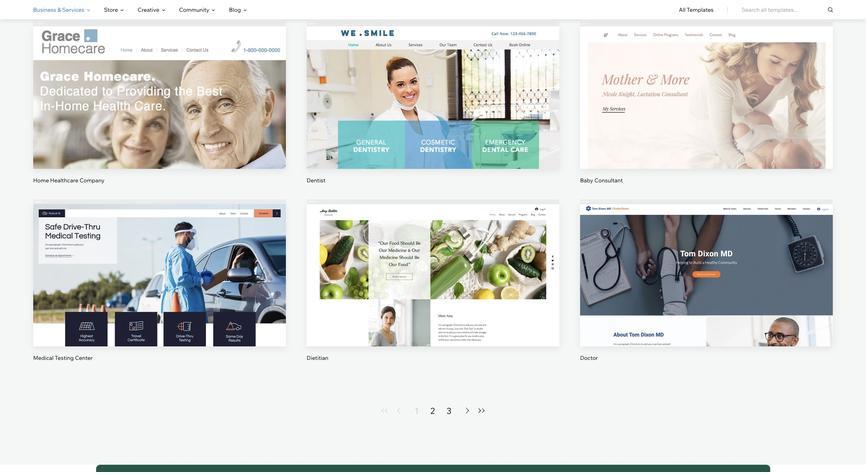 Task type: vqa. For each thing, say whether or not it's contained in the screenshot.
bottom Or
no



Task type: describe. For each thing, give the bounding box(es) containing it.
baby consultant group
[[581, 22, 834, 184]]

business & services
[[33, 6, 84, 13]]

community
[[179, 6, 209, 13]]

view for doctor
[[701, 285, 714, 292]]

baby consultant
[[581, 177, 623, 184]]

store
[[104, 6, 118, 13]]

Search search field
[[742, 0, 834, 19]]

baby
[[581, 177, 594, 184]]

last page image
[[478, 408, 486, 413]]

edit for dentist
[[428, 84, 439, 91]]

dentist
[[307, 177, 326, 184]]

health website templates - medical testing center image
[[33, 204, 286, 346]]

all templates link
[[680, 0, 714, 19]]

3 link
[[447, 405, 452, 416]]

2 link
[[431, 405, 435, 416]]

view button for dietitian
[[417, 280, 450, 297]]

edit button for medical testing center
[[143, 256, 176, 273]]

view button for doctor
[[691, 280, 724, 297]]

blog
[[229, 6, 241, 13]]

doctor
[[581, 354, 598, 361]]

health website templates - dietitian image
[[307, 204, 560, 346]]

dietitian
[[307, 354, 329, 361]]

view for dietitian
[[427, 285, 440, 292]]

edit button for baby consultant
[[691, 79, 724, 96]]

edit for doctor
[[702, 261, 712, 268]]

1
[[415, 406, 419, 416]]

medical
[[33, 354, 54, 361]]

view for baby consultant
[[701, 107, 714, 114]]

edit button for doctor
[[691, 256, 724, 273]]

categories. use the left and right arrow keys to navigate the menu element
[[0, 0, 867, 19]]

2
[[431, 406, 435, 416]]

view for home healthcare company
[[153, 107, 166, 114]]

templates
[[687, 6, 714, 13]]

edit button for home healthcare company
[[143, 79, 176, 96]]

edit for medical testing center
[[154, 261, 165, 268]]

all templates
[[680, 6, 714, 13]]

edit for dietitian
[[428, 261, 439, 268]]

view button for medical testing center
[[143, 280, 176, 297]]



Task type: locate. For each thing, give the bounding box(es) containing it.
edit button inside home healthcare company group
[[143, 79, 176, 96]]

None search field
[[742, 0, 834, 19]]

dentist group
[[307, 22, 560, 184]]

edit for home healthcare company
[[154, 84, 165, 91]]

edit button for dietitian
[[417, 256, 450, 273]]

edit button
[[143, 79, 176, 96], [417, 79, 450, 96], [691, 79, 724, 96], [143, 256, 176, 273], [417, 256, 450, 273], [691, 256, 724, 273]]

view button inside 'baby consultant' group
[[691, 102, 724, 119]]

view button for baby consultant
[[691, 102, 724, 119]]

all
[[680, 6, 686, 13]]

edit inside dietitian group
[[428, 261, 439, 268]]

view button inside doctor 'group'
[[691, 280, 724, 297]]

view inside doctor 'group'
[[701, 285, 714, 292]]

doctor group
[[581, 199, 834, 362]]

creative
[[138, 6, 159, 13]]

categories by subject element
[[33, 0, 247, 19]]

dietitian group
[[307, 199, 560, 362]]

home healthcare company
[[33, 177, 105, 184]]

view button inside medical testing center group
[[143, 280, 176, 297]]

services
[[62, 6, 84, 13]]

view button
[[143, 102, 176, 119], [417, 102, 450, 119], [691, 102, 724, 119], [143, 280, 176, 297], [417, 280, 450, 297], [691, 280, 724, 297]]

view button for home healthcare company
[[143, 102, 176, 119]]

view button inside dietitian group
[[417, 280, 450, 297]]

view for medical testing center
[[153, 285, 166, 292]]

edit button for dentist
[[417, 79, 450, 96]]

next page image
[[464, 408, 472, 414]]

view inside dentist group
[[427, 107, 440, 114]]

consultant
[[595, 177, 623, 184]]

edit button inside dentist group
[[417, 79, 450, 96]]

view inside dietitian group
[[427, 285, 440, 292]]

health website templates - home healthcare company image
[[33, 26, 286, 169]]

health website templates - dentist image
[[307, 26, 560, 169]]

home
[[33, 177, 49, 184]]

edit button inside doctor 'group'
[[691, 256, 724, 273]]

health website templates - baby consultant image
[[581, 26, 834, 169]]

edit inside home healthcare company group
[[154, 84, 165, 91]]

view for dentist
[[427, 107, 440, 114]]

view button for dentist
[[417, 102, 450, 119]]

home healthcare company group
[[33, 22, 286, 184]]

medical testing center group
[[33, 199, 286, 362]]

view button inside dentist group
[[417, 102, 450, 119]]

edit inside 'baby consultant' group
[[702, 84, 712, 91]]

health website templates - doctor image
[[581, 204, 834, 346]]

medical testing center
[[33, 354, 93, 361]]

view
[[153, 107, 166, 114], [427, 107, 440, 114], [701, 107, 714, 114], [153, 285, 166, 292], [427, 285, 440, 292], [701, 285, 714, 292]]

business
[[33, 6, 56, 13]]

3
[[447, 406, 452, 416]]

edit
[[154, 84, 165, 91], [428, 84, 439, 91], [702, 84, 712, 91], [154, 261, 165, 268], [428, 261, 439, 268], [702, 261, 712, 268]]

view inside medical testing center group
[[153, 285, 166, 292]]

edit inside medical testing center group
[[154, 261, 165, 268]]

testing
[[55, 354, 74, 361]]

edit button inside medical testing center group
[[143, 256, 176, 273]]

edit inside doctor 'group'
[[702, 261, 712, 268]]

&
[[57, 6, 61, 13]]

view inside home healthcare company group
[[153, 107, 166, 114]]

company
[[80, 177, 105, 184]]

edit button inside dietitian group
[[417, 256, 450, 273]]

edit inside dentist group
[[428, 84, 439, 91]]

center
[[75, 354, 93, 361]]

edit button inside 'baby consultant' group
[[691, 79, 724, 96]]

view inside 'baby consultant' group
[[701, 107, 714, 114]]

healthcare
[[50, 177, 78, 184]]

view button inside home healthcare company group
[[143, 102, 176, 119]]

edit for baby consultant
[[702, 84, 712, 91]]



